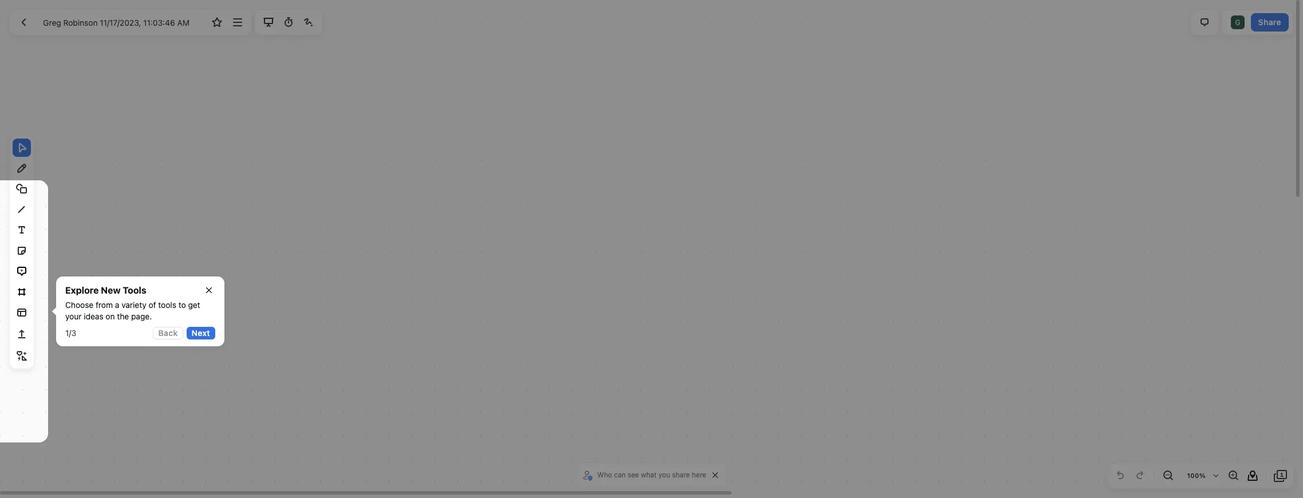 Task type: vqa. For each thing, say whether or not it's contained in the screenshot.
1 on the left
yes



Task type: locate. For each thing, give the bounding box(es) containing it.
here
[[692, 471, 707, 479]]

more tools image
[[15, 349, 29, 363]]

dashboard image
[[17, 15, 30, 29]]

pages image
[[1275, 469, 1288, 483]]

zoom out image
[[1162, 469, 1175, 483]]

%
[[1200, 472, 1206, 479]]

explore new tools element
[[65, 284, 146, 297]]

ideas
[[84, 312, 103, 321]]

explore new tools
[[65, 285, 146, 296]]

3
[[71, 328, 76, 338]]

can
[[614, 471, 626, 479]]

get
[[188, 300, 200, 310]]

laser image
[[302, 15, 316, 29]]

/
[[69, 328, 71, 338]]

new
[[101, 285, 121, 296]]

explore new tools tooltip
[[48, 277, 225, 347]]

a
[[115, 300, 119, 310]]

next button
[[187, 327, 215, 340]]

star this whiteboard image
[[210, 15, 224, 29]]

templates image
[[15, 306, 29, 320]]

next
[[192, 328, 210, 338]]

to
[[179, 300, 186, 310]]

comment panel image
[[1198, 15, 1212, 29]]

on
[[106, 312, 115, 321]]

the
[[117, 312, 129, 321]]

see
[[628, 471, 639, 479]]



Task type: describe. For each thing, give the bounding box(es) containing it.
share
[[672, 471, 690, 479]]

who can see what you share here
[[598, 471, 707, 479]]

from
[[96, 300, 113, 310]]

explore
[[65, 285, 99, 296]]

share button
[[1251, 13, 1289, 32]]

page.
[[131, 312, 152, 321]]

1
[[65, 328, 69, 338]]

100
[[1188, 472, 1200, 479]]

present image
[[262, 15, 275, 29]]

share
[[1259, 17, 1282, 27]]

tools
[[123, 285, 146, 296]]

choose
[[65, 300, 94, 310]]

what
[[641, 471, 657, 479]]

choose from a variety of tools to get your ideas on the page.
[[65, 300, 200, 321]]

Document name text field
[[34, 13, 206, 32]]

upload pdfs and images image
[[15, 328, 29, 341]]

tools
[[158, 300, 176, 310]]

100 %
[[1188, 472, 1206, 479]]

who
[[598, 471, 612, 479]]

choose from a variety of tools to get your ideas on the page. element
[[65, 300, 215, 323]]

you
[[659, 471, 671, 479]]

who can see what you share here button
[[582, 467, 710, 484]]

1 / 3
[[65, 328, 76, 338]]

of
[[149, 300, 156, 310]]

variety
[[122, 300, 146, 310]]

more options image
[[231, 15, 244, 29]]

timer image
[[282, 15, 295, 29]]

your
[[65, 312, 82, 321]]

zoom in image
[[1227, 469, 1241, 483]]



